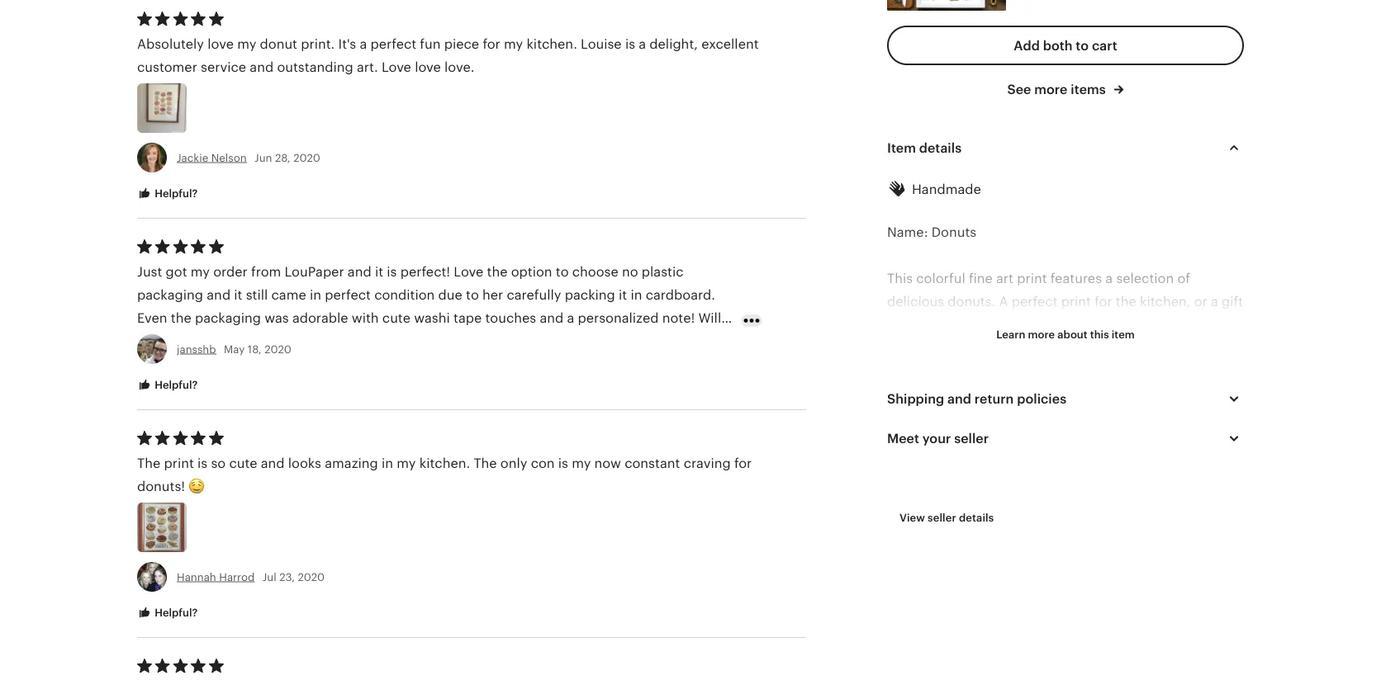 Task type: describe. For each thing, give the bounding box(es) containing it.
fine
[[1041, 433, 1067, 448]]

nelson
[[211, 152, 247, 164]]

packing
[[565, 287, 615, 302]]

view details of this review photo by hannah harrod image
[[137, 503, 187, 553]]

delight,
[[650, 36, 698, 51]]

2020 for print.
[[293, 152, 320, 164]]

excellent
[[702, 36, 759, 51]]

my left now
[[572, 456, 591, 471]]

adorable
[[292, 311, 348, 325]]

hannah
[[177, 571, 216, 584]]

love.
[[445, 60, 474, 74]]

eye
[[252, 334, 275, 349]]

is left so
[[197, 456, 207, 471]]

and down carefully at the left of page
[[540, 311, 564, 325]]

for inside the print is so cute and looks amazing in my kitchen. the only con is my now constant craving for donuts! 🤤
[[734, 456, 752, 471]]

perfect inside this colorful fine art print features a selection of delicious donuts. a perfect print for the kitchen, or a gift for your favorite foodie or bakery enthusiast.
[[1012, 294, 1058, 309]]

1 vertical spatial print
[[1061, 294, 1091, 309]]

1 vertical spatial 2020
[[264, 343, 291, 356]]

0 vertical spatial print
[[1017, 271, 1047, 286]]

donuts.
[[948, 294, 996, 309]]

donuts
[[932, 225, 977, 240]]

1 horizontal spatial order
[[376, 334, 410, 349]]

your inside dropdown button
[[923, 432, 951, 446]]

2 the from the left
[[474, 456, 497, 471]]

paper.
[[1183, 456, 1223, 471]]

to down with
[[359, 334, 372, 349]]

jansshb link
[[177, 343, 216, 356]]

constant
[[625, 456, 680, 471]]

selection
[[1116, 271, 1174, 286]]

option
[[511, 264, 552, 279]]

item
[[1112, 329, 1135, 341]]

love inside absolutely love my donut print. it's a perfect fun piece for my kitchen. louise is a delight, excellent customer service and outstanding art. love love love.
[[382, 60, 411, 74]]

features
[[1051, 271, 1102, 286]]

professional
[[986, 456, 1063, 471]]

absolutely
[[137, 36, 204, 51]]

shipping and return policies
[[887, 392, 1067, 407]]

1 vertical spatial packaging
[[195, 311, 261, 325]]

printed
[[887, 433, 933, 448]]

plastic
[[642, 264, 684, 279]]

due
[[438, 287, 462, 302]]

see more items link
[[1007, 80, 1124, 98]]

print size: 8x10 or 11x14
[[887, 502, 1034, 517]]

so
[[211, 456, 226, 471]]

my left donut
[[237, 36, 256, 51]]

cute inside the print is so cute and looks amazing in my kitchen. the only con is my now constant craving for donuts! 🤤
[[229, 456, 257, 471]]

it's
[[338, 36, 356, 51]]

1 vertical spatial love
[[415, 60, 441, 74]]

shipping
[[887, 392, 944, 407]]

kitchen. inside absolutely love my donut print. it's a perfect fun piece for my kitchen. louise is a delight, excellent customer service and outstanding art. love love love.
[[527, 36, 577, 51]]

jansshb may 18, 2020
[[177, 343, 291, 356]]

touches
[[485, 311, 536, 325]]

my right the amazing
[[397, 456, 416, 471]]

personalized
[[578, 311, 659, 325]]

only
[[500, 456, 527, 471]]

this colorful fine art print features a selection of delicious donuts. a perfect print for the kitchen, or a gift for your favorite foodie or bakery enthusiast.
[[887, 271, 1243, 332]]

perfect inside just got my order from loupaper and it is perfect! love the option to choose no plastic packaging and it still came in perfect condition due to her carefully packing it in cardboard. even the packaging was adorable with cute washi tape touches and a personalized note! will definitely keep an eye on this shop to order more in the future!!
[[325, 287, 371, 302]]

print
[[887, 502, 917, 517]]

view details of this review photo by jackie nelson image
[[137, 83, 187, 133]]

kitchen. inside the print is so cute and looks amazing in my kitchen. the only con is my now constant craving for donuts! 🤤
[[419, 456, 470, 471]]

for inside absolutely love my donut print. it's a perfect fun piece for my kitchen. louise is a delight, excellent customer service and outstanding art. love love love.
[[483, 36, 500, 51]]

in down loupaper
[[310, 287, 321, 302]]

to inside button
[[1076, 38, 1089, 53]]

add both to cart button
[[887, 25, 1244, 65]]

amazing
[[325, 456, 378, 471]]

velvet
[[998, 433, 1037, 448]]

0 horizontal spatial order
[[213, 264, 248, 279]]

hannah harrod link
[[177, 571, 255, 584]]

100%
[[1067, 456, 1101, 471]]

art
[[996, 271, 1014, 286]]

is inside just got my order from loupaper and it is perfect! love the option to choose no plastic packaging and it still came in perfect condition due to her carefully packing it in cardboard. even the packaging was adorable with cute washi tape touches and a personalized note! will definitely keep an eye on this shop to order more in the future!!
[[387, 264, 397, 279]]

back.
[[1037, 387, 1071, 402]]

the print is so cute and looks amazing in my kitchen. the only con is my now constant craving for donuts! 🤤
[[137, 456, 752, 494]]

both
[[1043, 38, 1073, 53]]

just
[[137, 264, 162, 279]]

jackie nelson jun 28, 2020
[[177, 152, 320, 164]]

favorite
[[940, 317, 988, 332]]

this
[[887, 271, 913, 286]]

8x10
[[952, 502, 982, 517]]

jun
[[254, 152, 272, 164]]

an
[[234, 334, 249, 349]]

2 horizontal spatial it
[[619, 287, 627, 302]]

pencil
[[950, 387, 989, 402]]

was
[[265, 311, 289, 325]]

helpful? button for absolutely love my donut print. it's a perfect fun piece for my kitchen. louise is a delight, excellent customer service and outstanding art. love love love.
[[125, 178, 210, 209]]

may
[[224, 343, 245, 356]]

future!!
[[489, 334, 535, 349]]

con
[[531, 456, 555, 471]]

this inside just got my order from loupaper and it is perfect! love the option to choose no plastic packaging and it still came in perfect condition due to her carefully packing it in cardboard. even the packaging was adorable with cute washi tape touches and a personalized note! will definitely keep an eye on this shop to order more in the future!!
[[298, 334, 321, 349]]

service
[[201, 60, 246, 74]]

will
[[698, 311, 721, 325]]

see
[[1007, 82, 1031, 96]]

1 horizontal spatial it
[[375, 264, 383, 279]]

printed on epson velvet fine art paper: a luxurious and sturdy 260gsm professional 100% cotton fiber paper.
[[887, 433, 1234, 471]]

of
[[1178, 271, 1190, 286]]

is inside absolutely love my donut print. it's a perfect fun piece for my kitchen. louise is a delight, excellent customer service and outstanding art. love love love.
[[625, 36, 635, 51]]

see more items
[[1007, 82, 1109, 96]]

item details
[[887, 141, 962, 155]]

craving
[[684, 456, 731, 471]]

note!
[[662, 311, 695, 325]]

jackie nelson link
[[177, 152, 247, 164]]

luxurious
[[1148, 433, 1206, 448]]

donuts!
[[137, 479, 185, 494]]

is right the con on the left bottom of the page
[[558, 456, 568, 471]]

2 helpful? button from the top
[[125, 370, 210, 401]]

details inside dropdown button
[[919, 141, 962, 155]]

handmade
[[912, 182, 981, 197]]



Task type: locate. For each thing, give the bounding box(es) containing it.
the inside this colorful fine art print features a selection of delicious donuts. a perfect print for the kitchen, or a gift for your favorite foodie or bakery enthusiast.
[[1116, 294, 1137, 309]]

it up condition
[[375, 264, 383, 279]]

pastries print. bakery. kitchen decor. food illustration. sweet things. european. cakes. sweet tooth. image
[[887, 0, 1006, 11]]

this left 'item'
[[1090, 329, 1109, 341]]

colorful
[[916, 271, 965, 286]]

customer
[[137, 60, 197, 74]]

1 vertical spatial details
[[959, 512, 994, 524]]

on inside printed on epson velvet fine art paper: a luxurious and sturdy 260gsm professional 100% cotton fiber paper.
[[936, 433, 952, 448]]

order up the still at the top of the page
[[213, 264, 248, 279]]

loupaper
[[285, 264, 344, 279]]

and left 'return'
[[948, 392, 971, 407]]

0 vertical spatial cute
[[382, 311, 411, 325]]

for right "piece"
[[483, 36, 500, 51]]

0 horizontal spatial this
[[298, 334, 321, 349]]

and inside the print is so cute and looks amazing in my kitchen. the only con is my now constant craving for donuts! 🤤
[[261, 456, 285, 471]]

the up her
[[487, 264, 508, 279]]

1 vertical spatial or
[[1036, 317, 1049, 332]]

it
[[375, 264, 383, 279], [234, 287, 242, 302], [619, 287, 627, 302]]

1 the from the left
[[137, 456, 160, 471]]

meet
[[887, 432, 919, 446]]

name:
[[887, 225, 928, 240]]

1 horizontal spatial print
[[1017, 271, 1047, 286]]

is up condition
[[387, 264, 397, 279]]

260gsm
[[931, 456, 983, 471]]

this down adorable
[[298, 334, 321, 349]]

3 helpful? from the top
[[152, 607, 198, 619]]

cute inside just got my order from loupaper and it is perfect! love the option to choose no plastic packaging and it still came in perfect condition due to her carefully packing it in cardboard. even the packaging was adorable with cute washi tape touches and a personalized note! will definitely keep an eye on this shop to order more in the future!!
[[382, 311, 411, 325]]

meet your seller
[[887, 432, 989, 446]]

learn more about this item button
[[984, 320, 1147, 350]]

jackie
[[177, 152, 208, 164]]

is
[[625, 36, 635, 51], [387, 264, 397, 279], [197, 456, 207, 471], [558, 456, 568, 471]]

more for learn
[[1028, 329, 1055, 341]]

and down donut
[[250, 60, 274, 74]]

tape
[[453, 311, 482, 325]]

print down features
[[1061, 294, 1091, 309]]

your inside this colorful fine art print features a selection of delicious donuts. a perfect print for the kitchen, or a gift for your favorite foodie or bakery enthusiast.
[[908, 317, 937, 332]]

details right item on the top right of the page
[[919, 141, 962, 155]]

1 horizontal spatial kitchen.
[[527, 36, 577, 51]]

2 vertical spatial helpful? button
[[125, 598, 210, 629]]

add
[[1014, 38, 1040, 53]]

a
[[360, 36, 367, 51], [639, 36, 646, 51], [1106, 271, 1113, 286], [1211, 294, 1218, 309], [567, 311, 574, 325], [1138, 433, 1145, 448]]

0 vertical spatial or
[[1194, 294, 1208, 309]]

a down packing
[[567, 311, 574, 325]]

the
[[487, 264, 508, 279], [1116, 294, 1137, 309], [171, 311, 191, 325], [465, 334, 485, 349], [1013, 387, 1033, 402]]

to left her
[[466, 287, 479, 302]]

on up 260gsm
[[936, 433, 952, 448]]

11x14
[[1002, 502, 1034, 517]]

more inside 'dropdown button'
[[1028, 329, 1055, 341]]

shop
[[324, 334, 356, 349]]

a right features
[[1106, 271, 1113, 286]]

and left the still at the top of the page
[[207, 287, 231, 302]]

definitely
[[137, 334, 196, 349]]

cotton
[[1105, 456, 1146, 471]]

your up 260gsm
[[923, 432, 951, 446]]

item details button
[[872, 128, 1259, 168]]

perfect right a on the top right of the page
[[1012, 294, 1058, 309]]

to left cart
[[1076, 38, 1089, 53]]

1 horizontal spatial on
[[936, 433, 952, 448]]

for right craving
[[734, 456, 752, 471]]

0 vertical spatial helpful?
[[152, 187, 198, 200]]

perfect!
[[400, 264, 450, 279]]

a left delight,
[[639, 36, 646, 51]]

0 horizontal spatial love
[[382, 60, 411, 74]]

1 vertical spatial love
[[454, 264, 484, 279]]

1 vertical spatial helpful? button
[[125, 370, 210, 401]]

0 vertical spatial order
[[213, 264, 248, 279]]

to
[[1076, 38, 1089, 53], [556, 264, 569, 279], [466, 287, 479, 302], [359, 334, 372, 349]]

0 horizontal spatial it
[[234, 287, 242, 302]]

or
[[1194, 294, 1208, 309], [1036, 317, 1049, 332], [985, 502, 999, 517]]

cardboard.
[[646, 287, 715, 302]]

kitchen,
[[1140, 294, 1191, 309]]

in left the pencil
[[935, 387, 947, 402]]

helpful? for absolutely love my donut print. it's a perfect fun piece for my kitchen. louise is a delight, excellent customer service and outstanding art. love love love.
[[152, 187, 198, 200]]

0 horizontal spatial kitchen.
[[419, 456, 470, 471]]

and inside dropdown button
[[948, 392, 971, 407]]

policies
[[1017, 392, 1067, 407]]

the up enthusiast.
[[1116, 294, 1137, 309]]

still
[[246, 287, 268, 302]]

1 vertical spatial kitchen.
[[419, 456, 470, 471]]

carefully
[[507, 287, 561, 302]]

the down tape
[[465, 334, 485, 349]]

came
[[271, 287, 306, 302]]

or left gift
[[1194, 294, 1208, 309]]

return
[[975, 392, 1014, 407]]

2 horizontal spatial or
[[1194, 294, 1208, 309]]

for
[[483, 36, 500, 51], [1095, 294, 1112, 309], [887, 317, 905, 332], [734, 456, 752, 471]]

view
[[900, 512, 925, 524]]

in inside the print is so cute and looks amazing in my kitchen. the only con is my now constant craving for donuts! 🤤
[[382, 456, 393, 471]]

cute right so
[[229, 456, 257, 471]]

item
[[887, 141, 916, 155]]

love up service
[[208, 36, 234, 51]]

0 vertical spatial helpful? button
[[125, 178, 210, 209]]

louise
[[581, 36, 622, 51]]

in right the amazing
[[382, 456, 393, 471]]

my inside just got my order from loupaper and it is perfect! love the option to choose no plastic packaging and it still came in perfect condition due to her carefully packing it in cardboard. even the packaging was adorable with cute washi tape touches and a personalized note! will definitely keep an eye on this shop to order more in the future!!
[[191, 264, 210, 279]]

print
[[1017, 271, 1047, 286], [1061, 294, 1091, 309], [164, 456, 194, 471]]

packaging down 'got'
[[137, 287, 203, 302]]

0 vertical spatial love
[[382, 60, 411, 74]]

1 vertical spatial helpful?
[[152, 379, 198, 391]]

seller inside meet your seller dropdown button
[[954, 432, 989, 446]]

1 horizontal spatial or
[[1036, 317, 1049, 332]]

a
[[999, 294, 1008, 309]]

helpful? down jansshb link
[[152, 379, 198, 391]]

love down fun
[[415, 60, 441, 74]]

0 vertical spatial love
[[208, 36, 234, 51]]

on
[[278, 334, 294, 349], [993, 387, 1009, 402], [936, 433, 952, 448]]

more down washi
[[413, 334, 446, 349]]

and inside absolutely love my donut print. it's a perfect fun piece for my kitchen. louise is a delight, excellent customer service and outstanding art. love love love.
[[250, 60, 274, 74]]

2 helpful? from the top
[[152, 379, 198, 391]]

the up donuts!
[[137, 456, 160, 471]]

0 horizontal spatial on
[[278, 334, 294, 349]]

18,
[[248, 343, 262, 356]]

2020 for cute
[[298, 571, 325, 584]]

1 horizontal spatial cute
[[382, 311, 411, 325]]

on right eye
[[278, 334, 294, 349]]

1 vertical spatial on
[[993, 387, 1009, 402]]

with
[[352, 311, 379, 325]]

no
[[622, 264, 638, 279]]

0 vertical spatial details
[[919, 141, 962, 155]]

helpful? button for the print is so cute and looks amazing in my kitchen. the only con is my now constant craving for donuts! 🤤
[[125, 598, 210, 629]]

helpful? button down hannah
[[125, 598, 210, 629]]

helpful? down 'jackie'
[[152, 187, 198, 200]]

the up the definitely
[[171, 311, 191, 325]]

for down delicious in the right top of the page
[[887, 317, 905, 332]]

perfect up with
[[325, 287, 371, 302]]

art
[[1071, 433, 1090, 448]]

2 horizontal spatial on
[[993, 387, 1009, 402]]

1 horizontal spatial this
[[1090, 329, 1109, 341]]

fine
[[969, 271, 993, 286]]

helpful? for the print is so cute and looks amazing in my kitchen. the only con is my now constant craving for donuts! 🤤
[[152, 607, 198, 619]]

and right loupaper
[[348, 264, 371, 279]]

kitchen.
[[527, 36, 577, 51], [419, 456, 470, 471]]

view seller details link
[[887, 503, 1007, 533]]

kitchen. left only
[[419, 456, 470, 471]]

1 horizontal spatial love
[[415, 60, 441, 74]]

or right the foodie at the right
[[1036, 317, 1049, 332]]

my
[[237, 36, 256, 51], [504, 36, 523, 51], [191, 264, 210, 279], [397, 456, 416, 471], [572, 456, 591, 471]]

0 vertical spatial 2020
[[293, 152, 320, 164]]

meet your seller button
[[872, 419, 1259, 459]]

about
[[1058, 329, 1088, 341]]

0 vertical spatial kitchen.
[[527, 36, 577, 51]]

condition
[[374, 287, 435, 302]]

order down with
[[376, 334, 410, 349]]

details left 11x14 at the right of page
[[959, 512, 994, 524]]

it left the still at the top of the page
[[234, 287, 242, 302]]

seller inside view seller details link
[[928, 512, 956, 524]]

more right "learn"
[[1028, 329, 1055, 341]]

this inside learn more about this item 'dropdown button'
[[1090, 329, 1109, 341]]

perfect inside absolutely love my donut print. it's a perfect fun piece for my kitchen. louise is a delight, excellent customer service and outstanding art. love love love.
[[370, 36, 416, 51]]

cute down condition
[[382, 311, 411, 325]]

helpful? button down 'jackie'
[[125, 178, 210, 209]]

on right the pencil
[[993, 387, 1009, 402]]

1 vertical spatial cute
[[229, 456, 257, 471]]

0 horizontal spatial love
[[208, 36, 234, 51]]

more inside just got my order from loupaper and it is perfect! love the option to choose no plastic packaging and it still came in perfect condition due to her carefully packing it in cardboard. even the packaging was adorable with cute washi tape touches and a personalized note! will definitely keep an eye on this shop to order more in the future!!
[[413, 334, 446, 349]]

is right louise
[[625, 36, 635, 51]]

even
[[137, 311, 167, 325]]

2020 right 23,
[[298, 571, 325, 584]]

harrod
[[219, 571, 255, 584]]

0 vertical spatial on
[[278, 334, 294, 349]]

0 horizontal spatial the
[[137, 456, 160, 471]]

size:
[[920, 502, 948, 517]]

helpful? down hannah
[[152, 607, 198, 619]]

to right option
[[556, 264, 569, 279]]

the left the back.
[[1013, 387, 1033, 402]]

in down tape
[[450, 334, 461, 349]]

a left gift
[[1211, 294, 1218, 309]]

enthusiast.
[[1098, 317, 1167, 332]]

2 vertical spatial on
[[936, 433, 952, 448]]

helpful?
[[152, 187, 198, 200], [152, 379, 198, 391], [152, 607, 198, 619]]

love right 'art.'
[[382, 60, 411, 74]]

my right 'got'
[[191, 264, 210, 279]]

got
[[166, 264, 187, 279]]

2 vertical spatial helpful?
[[152, 607, 198, 619]]

and up paper. at bottom right
[[1210, 433, 1234, 448]]

a inside just got my order from loupaper and it is perfect! love the option to choose no plastic packaging and it still came in perfect condition due to her carefully packing it in cardboard. even the packaging was adorable with cute washi tape touches and a personalized note! will definitely keep an eye on this shop to order more in the future!!
[[567, 311, 574, 325]]

it up personalized at the left
[[619, 287, 627, 302]]

a inside printed on epson velvet fine art paper: a luxurious and sturdy 260gsm professional 100% cotton fiber paper.
[[1138, 433, 1145, 448]]

print inside the print is so cute and looks amazing in my kitchen. the only con is my now constant craving for donuts! 🤤
[[164, 456, 194, 471]]

2 vertical spatial or
[[985, 502, 999, 517]]

2 vertical spatial print
[[164, 456, 194, 471]]

2020 right 28,
[[293, 152, 320, 164]]

1 vertical spatial order
[[376, 334, 410, 349]]

looks
[[288, 456, 321, 471]]

3 helpful? button from the top
[[125, 598, 210, 629]]

print right art
[[1017, 271, 1047, 286]]

your down delicious in the right top of the page
[[908, 317, 937, 332]]

helpful? button
[[125, 178, 210, 209], [125, 370, 210, 401], [125, 598, 210, 629]]

on inside just got my order from loupaper and it is perfect! love the option to choose no plastic packaging and it still came in perfect condition due to her carefully packing it in cardboard. even the packaging was adorable with cute washi tape touches and a personalized note! will definitely keep an eye on this shop to order more in the future!!
[[278, 334, 294, 349]]

cart
[[1092, 38, 1117, 53]]

my right "piece"
[[504, 36, 523, 51]]

love inside just got my order from loupaper and it is perfect! love the option to choose no plastic packaging and it still came in perfect condition due to her carefully packing it in cardboard. even the packaging was adorable with cute washi tape touches and a personalized note! will definitely keep an eye on this shop to order more in the future!!
[[454, 264, 484, 279]]

helpful? button down the definitely
[[125, 370, 210, 401]]

for down features
[[1095, 294, 1112, 309]]

print up 🤤
[[164, 456, 194, 471]]

0 vertical spatial seller
[[954, 432, 989, 446]]

love
[[208, 36, 234, 51], [415, 60, 441, 74]]

keep
[[200, 334, 230, 349]]

2 vertical spatial 2020
[[298, 571, 325, 584]]

from
[[251, 264, 281, 279]]

signed in pencil on the back.
[[887, 387, 1071, 402]]

print.
[[301, 36, 335, 51]]

foodie
[[992, 317, 1032, 332]]

packaging up keep
[[195, 311, 261, 325]]

1 horizontal spatial the
[[474, 456, 497, 471]]

your
[[908, 317, 937, 332], [923, 432, 951, 446]]

and left 'looks'
[[261, 456, 285, 471]]

0 vertical spatial packaging
[[137, 287, 203, 302]]

kitchen. left louise
[[527, 36, 577, 51]]

0 vertical spatial your
[[908, 317, 937, 332]]

a right paper:
[[1138, 433, 1145, 448]]

in down no
[[631, 287, 642, 302]]

1 horizontal spatial love
[[454, 264, 484, 279]]

details
[[919, 141, 962, 155], [959, 512, 994, 524]]

fiber
[[1150, 456, 1179, 471]]

packaging
[[137, 287, 203, 302], [195, 311, 261, 325]]

1 vertical spatial your
[[923, 432, 951, 446]]

and inside printed on epson velvet fine art paper: a luxurious and sturdy 260gsm professional 100% cotton fiber paper.
[[1210, 433, 1234, 448]]

1 helpful? from the top
[[152, 187, 198, 200]]

1 helpful? button from the top
[[125, 178, 210, 209]]

2020 right 18,
[[264, 343, 291, 356]]

the left only
[[474, 456, 497, 471]]

donut
[[260, 36, 297, 51]]

a right it's
[[360, 36, 367, 51]]

0 horizontal spatial print
[[164, 456, 194, 471]]

perfect up 'art.'
[[370, 36, 416, 51]]

0 horizontal spatial or
[[985, 502, 999, 517]]

more right see
[[1034, 82, 1068, 96]]

1 vertical spatial seller
[[928, 512, 956, 524]]

more for see
[[1034, 82, 1068, 96]]

or right 8x10
[[985, 502, 999, 517]]

2 horizontal spatial print
[[1061, 294, 1091, 309]]

love up due
[[454, 264, 484, 279]]

jul
[[262, 571, 276, 584]]

learn more about this item
[[996, 329, 1135, 341]]

outstanding
[[277, 60, 353, 74]]

delicious
[[887, 294, 944, 309]]

0 horizontal spatial cute
[[229, 456, 257, 471]]

piece
[[444, 36, 479, 51]]



Task type: vqa. For each thing, say whether or not it's contained in the screenshot.
"Homepage" link
no



